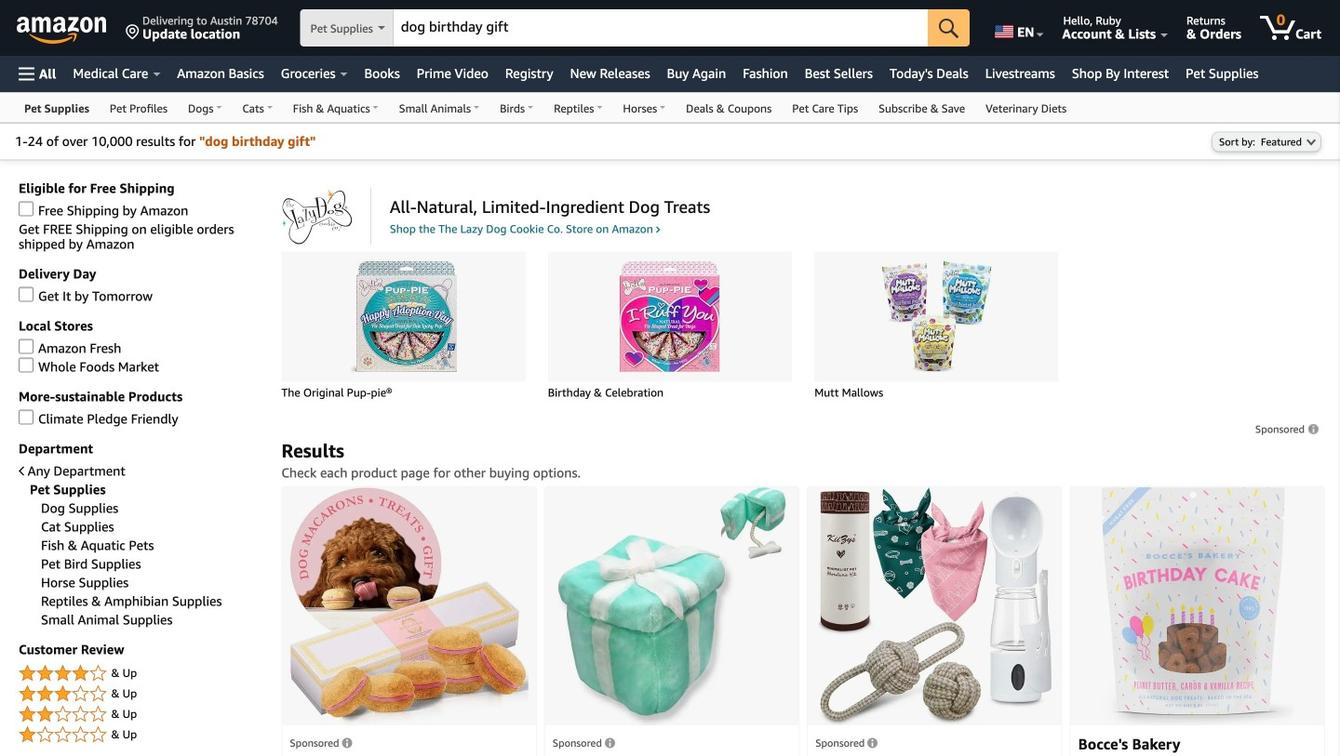 Task type: vqa. For each thing, say whether or not it's contained in the screenshot.
dropdown image
yes



Task type: locate. For each thing, give the bounding box(es) containing it.
2 vertical spatial checkbox image
[[19, 410, 34, 425]]

1 star & up element
[[19, 725, 263, 747]]

0 vertical spatial checkbox image
[[19, 201, 34, 216]]

None submit
[[928, 9, 970, 47]]

1 checkbox image from the top
[[19, 339, 34, 354]]

Search Amazon text field
[[394, 10, 928, 46]]

None search field
[[300, 9, 970, 48]]

0 vertical spatial checkbox image
[[19, 339, 34, 354]]

2 stars & up element
[[19, 704, 263, 726]]

the original pup-pie® image
[[320, 261, 487, 373]]

2 checkbox image from the top
[[19, 358, 34, 373]]

navigation navigation
[[0, 0, 1340, 123]]

sponsored ad - pet supplies kiizys dog travel water bottle - dog bandanas green scarf – dog chew toy birthday accessories... image
[[818, 487, 1052, 726]]

checkbox image
[[19, 339, 34, 354], [19, 358, 34, 373]]

3 checkbox image from the top
[[19, 410, 34, 425]]

checkbox image
[[19, 201, 34, 216], [19, 287, 34, 302], [19, 410, 34, 425]]

1 vertical spatial checkbox image
[[19, 358, 34, 373]]

none submit inside the navigation navigation
[[928, 9, 970, 47]]

1 vertical spatial checkbox image
[[19, 287, 34, 302]]

4 stars & up element
[[19, 663, 263, 686]]

3 stars & up element
[[19, 684, 263, 706]]



Task type: describe. For each thing, give the bounding box(es) containing it.
1 checkbox image from the top
[[19, 201, 34, 216]]

amazon image
[[17, 17, 107, 45]]

mutt mallows image
[[853, 261, 1021, 373]]

dropdown image
[[1307, 138, 1316, 146]]

2 checkbox image from the top
[[19, 287, 34, 302]]

sponsored ad - bonne et filou dog treats strawberry dog macarons luxury handmade dog gifts dog birthday healthy and delici... image
[[290, 488, 529, 726]]

none search field inside the navigation navigation
[[300, 9, 970, 48]]

birthday & celebration image
[[586, 261, 754, 373]]

bocce's bakery birthday cake treats for dogs - special edition wheat-free dog treats, made with real ingredients, baked in... image
[[1102, 487, 1294, 726]]

sponsored ad - cheeki studios 'pawsent plushie' dog toys - birthday surprise interactive present plush gift (mint) image
[[557, 487, 787, 726]]



